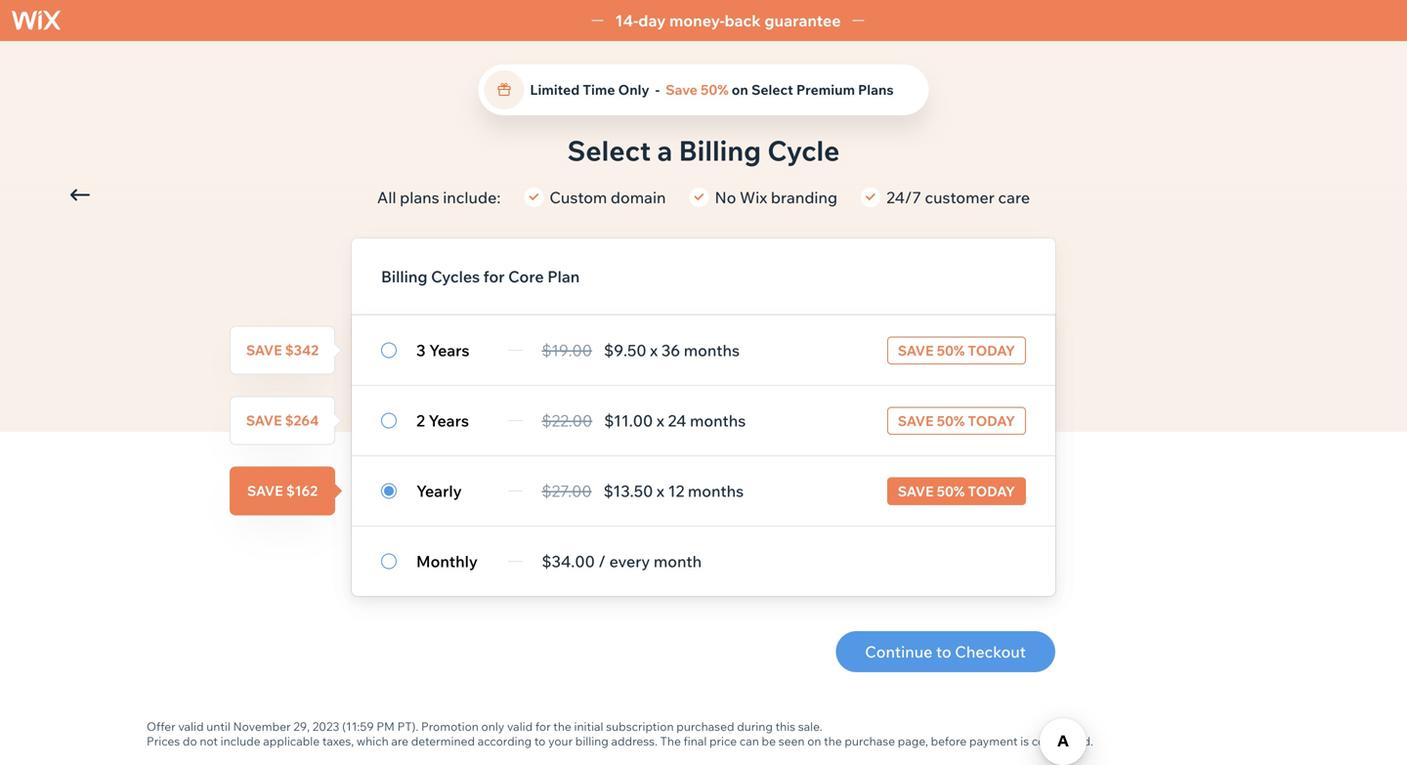 Task type: vqa. For each thing, say whether or not it's contained in the screenshot.
284215376135191 link
no



Task type: locate. For each thing, give the bounding box(es) containing it.
years right 2
[[429, 411, 469, 430]]

on
[[732, 81, 748, 98], [807, 734, 821, 749]]

for inside the offer valid until november 29, 2023 (11:59 pm pt). promotion only valid for the initial subscription purchased during this sale. prices do not include applicable taxes, which are determined according to your billing address. the final price can be seen on the purchase page, before payment is completed.
[[535, 719, 551, 734]]

2 vertical spatial select
[[103, 186, 144, 203]]

months right 12
[[688, 481, 744, 501]]

years
[[429, 341, 470, 360], [429, 411, 469, 430]]

save 50% today for $264
[[898, 412, 1015, 429]]

billing left the cycles
[[381, 267, 428, 286]]

to inside the offer valid until november 29, 2023 (11:59 pm pt). promotion only valid for the initial subscription purchased during this sale. prices do not include applicable taxes, which are determined according to your billing address. the final price can be seen on the purchase page, before payment is completed.
[[534, 734, 546, 749]]

50%
[[701, 81, 729, 98], [937, 342, 965, 359], [937, 412, 965, 429], [937, 483, 965, 500]]

plan inside button
[[158, 186, 187, 203]]

2
[[416, 411, 425, 430]]

months for $9.50 x 36 months
[[684, 341, 740, 360]]

on right the save
[[732, 81, 748, 98]]

1 save 50% today from the top
[[898, 342, 1015, 359]]

$13.50
[[604, 481, 653, 501]]

1 horizontal spatial select
[[567, 133, 651, 168]]

0 vertical spatial years
[[429, 341, 470, 360]]

save 50% today for $342
[[898, 342, 1015, 359]]

billing
[[575, 734, 609, 749]]

taxes,
[[322, 734, 354, 749]]

0 horizontal spatial select
[[103, 186, 144, 203]]

0 vertical spatial a
[[657, 133, 673, 168]]

1 vertical spatial on
[[807, 734, 821, 749]]

24
[[668, 411, 686, 430]]

0 horizontal spatial plan
[[158, 186, 187, 203]]

1 vertical spatial years
[[429, 411, 469, 430]]

50% for $342
[[937, 342, 965, 359]]

x left 36
[[650, 341, 658, 360]]

prices
[[147, 734, 180, 749]]

0 horizontal spatial a
[[148, 186, 155, 203]]

select inside select a plan button
[[103, 186, 144, 203]]

months for $13.50 x 12 months
[[688, 481, 744, 501]]

save $264
[[246, 412, 319, 429]]

0 vertical spatial to
[[936, 642, 952, 662]]

3 today from the top
[[968, 483, 1015, 500]]

on right seen
[[807, 734, 821, 749]]

$34.00
[[542, 552, 595, 571]]

save
[[666, 81, 698, 98]]

1 vertical spatial billing
[[381, 267, 428, 286]]

1 vertical spatial for
[[535, 719, 551, 734]]

2 valid from the left
[[507, 719, 533, 734]]

0 vertical spatial plan
[[158, 186, 187, 203]]

2 vertical spatial today
[[968, 483, 1015, 500]]

address.
[[611, 734, 658, 749]]

wix
[[740, 188, 767, 207]]

select a billing cycle
[[567, 133, 840, 168]]

include:
[[443, 188, 501, 207]]

yearly
[[416, 481, 462, 501]]

$22.00
[[542, 411, 592, 430]]

valid right only on the left bottom of page
[[507, 719, 533, 734]]

2 save 50% today from the top
[[898, 412, 1015, 429]]

applicable
[[263, 734, 320, 749]]

no
[[715, 188, 736, 207]]

today
[[968, 342, 1015, 359], [968, 412, 1015, 429], [968, 483, 1015, 500]]

x
[[650, 341, 658, 360], [657, 411, 664, 430], [657, 481, 665, 501]]

2 horizontal spatial select
[[752, 81, 793, 98]]

to left the your
[[534, 734, 546, 749]]

every
[[609, 552, 650, 571]]

a
[[657, 133, 673, 168], [148, 186, 155, 203]]

for right "according"
[[535, 719, 551, 734]]

1 vertical spatial select
[[567, 133, 651, 168]]

2 today from the top
[[968, 412, 1015, 429]]

only
[[618, 81, 650, 98]]

0 vertical spatial on
[[732, 81, 748, 98]]

/
[[598, 552, 606, 571]]

are
[[391, 734, 409, 749]]

offer valid until november 29, 2023 (11:59 pm pt). promotion only valid for the initial subscription purchased during this sale. prices do not include applicable taxes, which are determined according to your billing address. the final price can be seen on the purchase page, before payment is completed.
[[147, 719, 1094, 749]]

x left 12
[[657, 481, 665, 501]]

years for 3 years
[[429, 341, 470, 360]]

a inside button
[[148, 186, 155, 203]]

0 horizontal spatial for
[[483, 267, 505, 286]]

premium
[[796, 81, 855, 98]]

0 vertical spatial x
[[650, 341, 658, 360]]

1 today from the top
[[968, 342, 1015, 359]]

to
[[936, 642, 952, 662], [534, 734, 546, 749]]

save 50% today
[[898, 342, 1015, 359], [898, 412, 1015, 429], [898, 483, 1015, 500]]

plan
[[158, 186, 187, 203], [548, 267, 580, 286]]

0 vertical spatial billing
[[679, 133, 761, 168]]

months right 36
[[684, 341, 740, 360]]

1 horizontal spatial to
[[936, 642, 952, 662]]

0 horizontal spatial valid
[[178, 719, 204, 734]]

all plans include:
[[377, 188, 501, 207]]

x for $11.00
[[657, 411, 664, 430]]

2023
[[312, 719, 339, 734]]

months right 24
[[690, 411, 746, 430]]

no wix branding
[[715, 188, 838, 207]]

1 vertical spatial today
[[968, 412, 1015, 429]]

can
[[740, 734, 759, 749]]

promotion
[[421, 719, 479, 734]]

14-
[[615, 11, 638, 30]]

to right continue
[[936, 642, 952, 662]]

for left the core
[[483, 267, 505, 286]]

continue
[[865, 642, 933, 662]]

0 vertical spatial months
[[684, 341, 740, 360]]

save 50% today for $162
[[898, 483, 1015, 500]]

this
[[776, 719, 796, 734]]

billing
[[679, 133, 761, 168], [381, 267, 428, 286]]

$11.00 x 24 months
[[604, 411, 746, 430]]

1 vertical spatial x
[[657, 411, 664, 430]]

0 vertical spatial today
[[968, 342, 1015, 359]]

billing up no
[[679, 133, 761, 168]]

3
[[416, 341, 426, 360]]

x left 24
[[657, 411, 664, 430]]

0 horizontal spatial to
[[534, 734, 546, 749]]

0 horizontal spatial the
[[553, 719, 572, 734]]

valid left until
[[178, 719, 204, 734]]

1 horizontal spatial for
[[535, 719, 551, 734]]

the left initial
[[553, 719, 572, 734]]

$13.50 x 12 months
[[604, 481, 744, 501]]

purchase
[[845, 734, 895, 749]]

select a plan button
[[70, 186, 187, 204]]

select
[[752, 81, 793, 98], [567, 133, 651, 168], [103, 186, 144, 203]]

2 vertical spatial x
[[657, 481, 665, 501]]

$9.50
[[604, 341, 647, 360]]

to inside button
[[936, 642, 952, 662]]

1 vertical spatial plan
[[548, 267, 580, 286]]

care
[[998, 188, 1030, 207]]

1 horizontal spatial a
[[657, 133, 673, 168]]

a for billing
[[657, 133, 673, 168]]

1 vertical spatial months
[[690, 411, 746, 430]]

1 horizontal spatial billing
[[679, 133, 761, 168]]

0 horizontal spatial billing
[[381, 267, 428, 286]]

50% for $162
[[937, 483, 965, 500]]

customer
[[925, 188, 995, 207]]

1 vertical spatial save 50% today
[[898, 412, 1015, 429]]

$27.00
[[542, 481, 592, 501]]

1 vertical spatial to
[[534, 734, 546, 749]]

1 horizontal spatial valid
[[507, 719, 533, 734]]

valid
[[178, 719, 204, 734], [507, 719, 533, 734]]

save
[[246, 342, 282, 359], [898, 342, 934, 359], [246, 412, 282, 429], [898, 412, 934, 429], [247, 482, 283, 499], [898, 483, 934, 500]]

2 vertical spatial months
[[688, 481, 744, 501]]

0 vertical spatial save 50% today
[[898, 342, 1015, 359]]

for
[[483, 267, 505, 286], [535, 719, 551, 734]]

24/7 customer care
[[887, 188, 1030, 207]]

1 vertical spatial a
[[148, 186, 155, 203]]

years right 3
[[429, 341, 470, 360]]

1 horizontal spatial the
[[824, 734, 842, 749]]

a for plan
[[148, 186, 155, 203]]

months
[[684, 341, 740, 360], [690, 411, 746, 430], [688, 481, 744, 501]]

1 horizontal spatial on
[[807, 734, 821, 749]]

seen
[[779, 734, 805, 749]]

2 vertical spatial save 50% today
[[898, 483, 1015, 500]]

x for $9.50
[[650, 341, 658, 360]]

0 horizontal spatial on
[[732, 81, 748, 98]]

today for $162
[[968, 483, 1015, 500]]

2 years
[[416, 411, 469, 430]]

custom
[[550, 188, 607, 207]]

the right the sale.
[[824, 734, 842, 749]]

save $342
[[246, 342, 319, 359]]

the
[[553, 719, 572, 734], [824, 734, 842, 749]]

3 save 50% today from the top
[[898, 483, 1015, 500]]



Task type: describe. For each thing, give the bounding box(es) containing it.
cycles
[[431, 267, 480, 286]]

checkout
[[955, 642, 1026, 662]]

12
[[668, 481, 684, 501]]

cycle
[[767, 133, 840, 168]]

3 years
[[416, 341, 470, 360]]

select a plan
[[103, 186, 187, 203]]

pm
[[377, 719, 395, 734]]

select for billing
[[567, 133, 651, 168]]

plans
[[858, 81, 894, 98]]

36
[[662, 341, 680, 360]]

0 vertical spatial select
[[752, 81, 793, 98]]

subscription
[[606, 719, 674, 734]]

select for plan
[[103, 186, 144, 203]]

x for $13.50
[[657, 481, 665, 501]]

plans
[[400, 188, 439, 207]]

price
[[710, 734, 737, 749]]

today for $264
[[968, 412, 1015, 429]]

according
[[478, 734, 532, 749]]

determined
[[411, 734, 475, 749]]

14-day money-back guarantee
[[615, 11, 841, 30]]

until
[[206, 719, 230, 734]]

limited time only - save 50% on select premium plans
[[530, 81, 894, 98]]

$34.00 / every month
[[542, 552, 702, 571]]

during
[[737, 719, 773, 734]]

$19.00
[[542, 341, 592, 360]]

on inside the offer valid until november 29, 2023 (11:59 pm pt). promotion only valid for the initial subscription purchased during this sale. prices do not include applicable taxes, which are determined according to your billing address. the final price can be seen on the purchase page, before payment is completed.
[[807, 734, 821, 749]]

guarantee
[[765, 11, 841, 30]]

include
[[221, 734, 261, 749]]

day
[[638, 11, 666, 30]]

(11:59
[[342, 719, 374, 734]]

domain
[[611, 188, 666, 207]]

do
[[183, 734, 197, 749]]

monthly
[[416, 552, 478, 571]]

1 valid from the left
[[178, 719, 204, 734]]

save $162
[[247, 482, 318, 499]]

$9.50 x 36 months
[[604, 341, 740, 360]]

0 vertical spatial for
[[483, 267, 505, 286]]

continue to checkout
[[865, 642, 1026, 662]]

months for $11.00 x 24 months
[[690, 411, 746, 430]]

-
[[655, 81, 660, 98]]

page,
[[898, 734, 928, 749]]

back
[[725, 11, 761, 30]]

november
[[233, 719, 291, 734]]

all
[[377, 188, 396, 207]]

$162
[[286, 482, 318, 499]]

24/7
[[887, 188, 921, 207]]

$342
[[285, 342, 319, 359]]

today for $342
[[968, 342, 1015, 359]]

core
[[508, 267, 544, 286]]

sale.
[[798, 719, 823, 734]]

$11.00
[[604, 411, 653, 430]]

final
[[684, 734, 707, 749]]

the
[[660, 734, 681, 749]]

before
[[931, 734, 967, 749]]

payment
[[969, 734, 1018, 749]]

money-
[[669, 11, 725, 30]]

years for 2 years
[[429, 411, 469, 430]]

custom domain
[[550, 188, 666, 207]]

which
[[357, 734, 389, 749]]

purchased
[[677, 719, 734, 734]]

50% for $264
[[937, 412, 965, 429]]

branding
[[771, 188, 838, 207]]

billing cycles for core plan
[[381, 267, 580, 286]]

1 horizontal spatial plan
[[548, 267, 580, 286]]

not
[[200, 734, 218, 749]]

is
[[1021, 734, 1029, 749]]

time
[[583, 81, 615, 98]]

pt).
[[397, 719, 419, 734]]

limited
[[530, 81, 580, 98]]

be
[[762, 734, 776, 749]]

your
[[548, 734, 573, 749]]

29,
[[293, 719, 310, 734]]

completed.
[[1032, 734, 1094, 749]]

continue to checkout button
[[836, 631, 1055, 672]]

$264
[[285, 412, 319, 429]]

initial
[[574, 719, 603, 734]]

offer
[[147, 719, 176, 734]]



